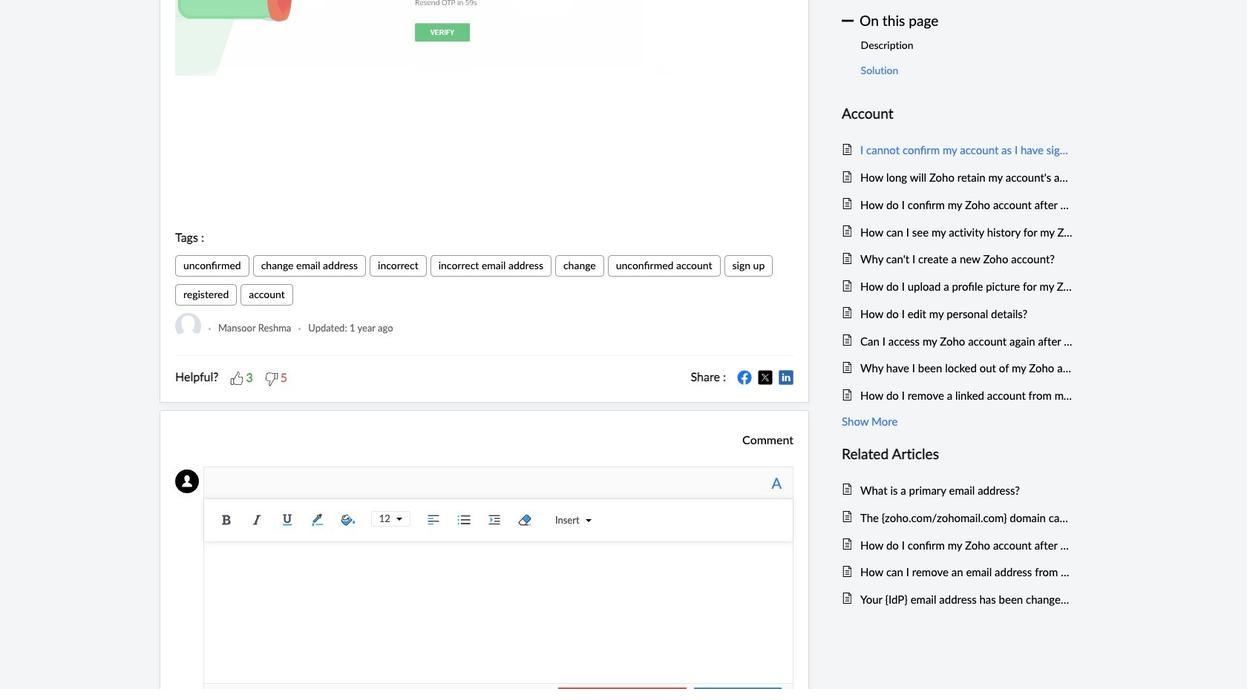 Task type: locate. For each thing, give the bounding box(es) containing it.
heading
[[842, 103, 1073, 126], [842, 443, 1073, 466]]

underline (ctrl+u) image
[[276, 509, 298, 531]]

align image
[[422, 509, 445, 531]]

bold (ctrl+b) image
[[215, 509, 237, 531]]

1 heading from the top
[[842, 103, 1073, 126]]

1 vertical spatial heading
[[842, 443, 1073, 466]]

font size image
[[390, 517, 402, 523]]

0 vertical spatial heading
[[842, 103, 1073, 126]]

lists image
[[453, 509, 475, 531]]

italic (ctrl+i) image
[[246, 509, 268, 531]]



Task type: describe. For each thing, give the bounding box(es) containing it.
2 heading from the top
[[842, 443, 1073, 466]]

background color image
[[337, 509, 359, 531]]

clear formatting image
[[514, 509, 536, 531]]

twitter image
[[758, 371, 773, 385]]

insert options image
[[580, 518, 591, 524]]

facebook image
[[737, 371, 752, 385]]

a gif showing how to edit the email address that is registered incorrectly. image
[[175, 0, 794, 76]]

linkedin image
[[779, 371, 794, 385]]

font color image
[[306, 509, 329, 531]]

indent image
[[483, 509, 506, 531]]



